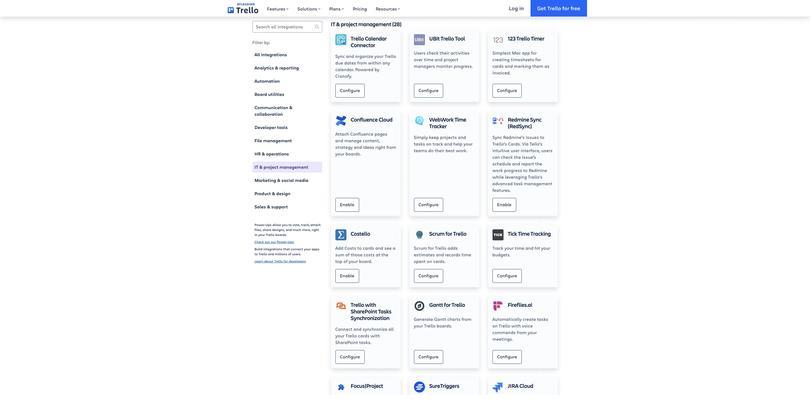 Task type: locate. For each thing, give the bounding box(es) containing it.
2 horizontal spatial project
[[444, 57, 459, 62]]

time down 'tick'
[[515, 245, 525, 251]]

check up schedule
[[502, 154, 513, 160]]

redmine up redmine's
[[508, 116, 530, 123]]

enable link for redmine
[[493, 198, 517, 212]]

2 vertical spatial the
[[382, 252, 389, 258]]

help
[[454, 141, 463, 147]]

1 vertical spatial check
[[502, 154, 513, 160]]

1 horizontal spatial sync
[[493, 134, 503, 140]]

dates
[[345, 60, 356, 66]]

0 vertical spatial scrum
[[430, 230, 445, 238]]

trello left adds
[[435, 245, 447, 251]]

to up those
[[358, 245, 362, 251]]

project down pricing
[[341, 20, 358, 28]]

management inside it & project management link
[[280, 164, 309, 170]]

communication & collaboration link
[[253, 102, 322, 120]]

2 vertical spatial time
[[462, 252, 472, 258]]

strategy
[[336, 144, 353, 150]]

track,
[[301, 223, 310, 227]]

ups up that
[[288, 240, 294, 244]]

it down plans
[[331, 20, 336, 28]]

1 vertical spatial the
[[536, 161, 543, 167]]

0 vertical spatial their
[[440, 50, 450, 56]]

0 vertical spatial sync
[[336, 53, 345, 59]]

0 vertical spatial power-
[[255, 223, 266, 227]]

your down strategy
[[336, 151, 345, 157]]

much
[[293, 228, 302, 232]]

from down voice
[[517, 330, 527, 335]]

it for it & project management 28
[[331, 20, 336, 28]]

management up social
[[280, 164, 309, 170]]

sharepoint inside trello with sharepoint tasks synchronization
[[351, 308, 378, 315]]

management inside sync redmine's issues to trello's cards. via tello's intuitive user interface,  users can check the issue's schedule and report the work progress to redmine while leveraging trello's advanced task management features.
[[525, 181, 553, 187]]

& for it & project management 28
[[337, 20, 340, 28]]

sync for (redsync)
[[493, 134, 503, 140]]

0 horizontal spatial time
[[424, 57, 434, 62]]

trello inside generate gantt charts from your trello boards.
[[425, 323, 436, 329]]

1 vertical spatial tasks
[[538, 316, 549, 322]]

progress
[[505, 167, 523, 173]]

share
[[263, 228, 272, 232]]

0 vertical spatial with
[[365, 301, 377, 309]]

work
[[493, 167, 503, 173]]

meetings.
[[493, 336, 513, 342]]

& inside the analytics & reporting link
[[275, 65, 279, 71]]

board utilities
[[255, 91, 285, 97]]

of right top
[[344, 259, 348, 264]]

check inside sync redmine's issues to trello's cards. via tello's intuitive user interface,  users can check the issue's schedule and report the work progress to redmine while leveraging trello's advanced task management features.
[[502, 154, 513, 160]]

a
[[393, 245, 396, 251]]

sync
[[336, 53, 345, 59], [531, 116, 542, 123], [493, 134, 503, 140]]

from down organize
[[358, 60, 367, 66]]

cards inside add costs to cards and see a sum of those costs at the top of your board.
[[363, 245, 375, 251]]

with inside connect and synchronize all your trello cards with sharepoint tasks.
[[371, 333, 380, 339]]

all
[[255, 52, 260, 58]]

0 horizontal spatial it
[[255, 164, 259, 170]]

1 vertical spatial sync
[[531, 116, 542, 123]]

with inside trello with sharepoint tasks synchronization
[[365, 301, 377, 309]]

0 vertical spatial it
[[331, 20, 336, 28]]

& inside sales & support link
[[267, 204, 270, 210]]

scrum for scrum for trello
[[430, 230, 445, 238]]

& down plans
[[337, 20, 340, 28]]

0 horizontal spatial boards.
[[276, 233, 287, 237]]

1 vertical spatial sharepoint
[[336, 340, 358, 345]]

time
[[424, 57, 434, 62], [515, 245, 525, 251], [462, 252, 472, 258]]

0 vertical spatial in
[[520, 5, 524, 11]]

2 vertical spatial boards.
[[437, 323, 452, 329]]

solutions
[[298, 6, 317, 12]]

their inside users check their activities over time and project managers monitor progress.
[[440, 50, 450, 56]]

voice
[[523, 323, 533, 329]]

0 horizontal spatial check
[[427, 50, 439, 56]]

2 horizontal spatial time
[[515, 245, 525, 251]]

& inside it & project management link
[[260, 164, 263, 170]]

communication & collaboration
[[255, 105, 293, 117]]

1 vertical spatial power-
[[277, 240, 288, 244]]

with down synchronize
[[371, 333, 380, 339]]

0 horizontal spatial time
[[455, 116, 467, 123]]

automatically create tasks on trello with voice commands from your meetings.
[[493, 316, 549, 342]]

1 vertical spatial redmine
[[529, 167, 548, 173]]

and right connect
[[354, 326, 362, 332]]

sync up issues
[[531, 116, 542, 123]]

1 vertical spatial scrum
[[414, 245, 427, 251]]

0 vertical spatial ups
[[266, 223, 272, 227]]

cloud right jira
[[520, 382, 534, 390]]

1 horizontal spatial project
[[341, 20, 358, 28]]

by
[[375, 66, 380, 72]]

cards down creating
[[493, 63, 504, 69]]

sync redmine's issues to trello's cards. via tello's intuitive user interface,  users can check the issue's schedule and report the work progress to redmine while leveraging trello's advanced task management features.
[[493, 134, 553, 193]]

with down 'automatically' on the right bottom
[[512, 323, 521, 329]]

1 vertical spatial confluence
[[351, 131, 374, 137]]

sales & support link
[[253, 201, 322, 212]]

0 horizontal spatial cloud
[[379, 116, 393, 123]]

1 vertical spatial right
[[312, 228, 319, 232]]

& down hr
[[260, 164, 263, 170]]

2 vertical spatial cards
[[358, 333, 370, 339]]

0 vertical spatial right
[[376, 144, 386, 150]]

configure for gantt for trello
[[419, 354, 439, 360]]

from inside automatically create tasks on trello with voice commands from your meetings.
[[517, 330, 527, 335]]

product & design link
[[253, 188, 322, 199]]

0 vertical spatial redmine
[[508, 116, 530, 123]]

time up managers
[[424, 57, 434, 62]]

1 vertical spatial in
[[255, 233, 258, 237]]

atlassian trello image
[[228, 3, 259, 13]]

free
[[571, 5, 581, 11]]

1 vertical spatial their
[[435, 148, 445, 153]]

product
[[255, 191, 271, 197]]

and inside add costs to cards and see a sum of those costs at the top of your board.
[[376, 245, 384, 251]]

power- up that
[[277, 240, 288, 244]]

0 vertical spatial gantt
[[430, 301, 444, 309]]

cards up tasks.
[[358, 333, 370, 339]]

marking
[[515, 63, 532, 69]]

0 vertical spatial time
[[424, 57, 434, 62]]

in
[[520, 5, 524, 11], [255, 233, 258, 237]]

1 vertical spatial integrations
[[264, 247, 283, 251]]

for up adds
[[446, 230, 453, 238]]

product & design
[[255, 191, 291, 197]]

time inside track your time and hit your budgets.
[[515, 245, 525, 251]]

for right app
[[532, 50, 537, 56]]

jira
[[508, 382, 519, 390]]

& inside hr & operations link
[[262, 151, 265, 157]]

scrum inside scrum for trello adds estimates and records time spent on cards.
[[414, 245, 427, 251]]

time inside webwork time tracker
[[455, 116, 467, 123]]

get trello for free link
[[531, 0, 588, 17]]

and up cards.
[[436, 252, 444, 258]]

hr & operations link
[[253, 148, 322, 159]]

the down user
[[515, 154, 521, 160]]

webwork
[[430, 116, 454, 123]]

0 vertical spatial sharepoint
[[351, 308, 378, 315]]

and up dates
[[346, 53, 354, 59]]

2 horizontal spatial sync
[[531, 116, 542, 123]]

on inside automatically create tasks on trello with voice commands from your meetings.
[[493, 323, 498, 329]]

the right at
[[382, 252, 389, 258]]

1 horizontal spatial in
[[520, 5, 524, 11]]

0 horizontal spatial ups
[[266, 223, 272, 227]]

social
[[282, 177, 294, 183]]

power- up files,
[[255, 223, 266, 227]]

2 vertical spatial on
[[493, 323, 498, 329]]

adds
[[448, 245, 458, 251]]

0 horizontal spatial trello's
[[493, 141, 507, 147]]

0 horizontal spatial in
[[255, 233, 258, 237]]

monitor
[[437, 63, 453, 69]]

cloud for confluence cloud
[[379, 116, 393, 123]]

trello inside scrum for trello adds estimates and records time spent on cards.
[[435, 245, 447, 251]]

filter
[[253, 39, 263, 45]]

configure for 123 trello timer
[[498, 88, 518, 93]]

0 horizontal spatial right
[[312, 228, 319, 232]]

1 vertical spatial time
[[515, 245, 525, 251]]

sharepoint up synchronize
[[351, 308, 378, 315]]

gantt inside generate gantt charts from your trello boards.
[[435, 316, 447, 322]]

& inside communication & collaboration
[[290, 105, 293, 111]]

0 vertical spatial cards
[[493, 63, 504, 69]]

right down attach
[[312, 228, 319, 232]]

confluence up pages
[[351, 116, 378, 123]]

millions
[[275, 252, 288, 256]]

0 vertical spatial cloud
[[379, 116, 393, 123]]

& for sales & support
[[267, 204, 270, 210]]

and up monitor
[[435, 57, 443, 62]]

& for communication & collaboration
[[290, 105, 293, 111]]

sharepoint inside connect and synchronize all your trello cards with sharepoint tasks.
[[336, 340, 358, 345]]

as
[[545, 63, 550, 69]]

tasks inside automatically create tasks on trello with voice commands from your meetings.
[[538, 316, 549, 322]]

with up synchronization
[[365, 301, 377, 309]]

webwork time tracker
[[430, 116, 467, 130]]

can
[[493, 154, 500, 160]]

0 vertical spatial boards.
[[346, 151, 361, 157]]

0 vertical spatial the
[[515, 154, 521, 160]]

user
[[511, 148, 520, 153]]

&
[[337, 20, 340, 28], [275, 65, 279, 71], [290, 105, 293, 111], [262, 151, 265, 157], [260, 164, 263, 170], [278, 177, 281, 183], [272, 191, 275, 197], [267, 204, 270, 210]]

configure link for gantt for trello
[[414, 350, 444, 364]]

for down millions
[[284, 259, 288, 263]]

the
[[515, 154, 521, 160], [536, 161, 543, 167], [382, 252, 389, 258]]

project
[[341, 20, 358, 28], [444, 57, 459, 62], [264, 164, 279, 170]]

1 horizontal spatial cloud
[[520, 382, 534, 390]]

0 horizontal spatial project
[[264, 164, 279, 170]]

management up calendar at the left top of page
[[359, 20, 392, 28]]

tasks
[[414, 141, 426, 147], [538, 316, 549, 322]]

within
[[368, 60, 382, 66]]

learn about trello for developers link
[[255, 259, 306, 263]]

track
[[493, 245, 504, 251]]

1 vertical spatial cards
[[363, 245, 375, 251]]

configure for scrum for trello
[[419, 273, 439, 279]]

sharepoint down connect
[[336, 340, 358, 345]]

fireflies.ai
[[508, 301, 533, 309]]

you
[[282, 223, 288, 227]]

right down the content,
[[376, 144, 386, 150]]

2 horizontal spatial boards.
[[437, 323, 452, 329]]

in inside power-ups allow you to vote, track, attach files, share designs, and much more, right in your trello boards. check out our power-ups build integrations that connect your apps to trello and millions of users. learn about trello for developers
[[255, 233, 258, 237]]

apps
[[312, 247, 320, 251]]

for up estimates
[[429, 245, 434, 251]]

cards up "costs"
[[363, 245, 375, 251]]

0 horizontal spatial the
[[382, 252, 389, 258]]

0 horizontal spatial power-
[[255, 223, 266, 227]]

boards. down designs,
[[276, 233, 287, 237]]

designs,
[[272, 228, 285, 232]]

cloud up pages
[[379, 116, 393, 123]]

tracking
[[531, 230, 551, 238]]

tasks up teams
[[414, 141, 426, 147]]

(redsync)
[[508, 123, 532, 130]]

confluence up manage
[[351, 131, 374, 137]]

& right analytics
[[275, 65, 279, 71]]

cards.
[[509, 141, 521, 147]]

and inside users check their activities over time and project managers monitor progress.
[[435, 57, 443, 62]]

from right charts
[[462, 316, 472, 322]]

redmine inside sync redmine's issues to trello's cards. via tello's intuitive user interface,  users can check the issue's schedule and report the work progress to redmine while leveraging trello's advanced task management features.
[[529, 167, 548, 173]]

tasks
[[379, 308, 392, 315]]

mac
[[512, 50, 521, 56]]

0 horizontal spatial sync
[[336, 53, 345, 59]]

operations
[[266, 151, 289, 157]]

gantt left charts
[[435, 316, 447, 322]]

redmine down report
[[529, 167, 548, 173]]

intuitive
[[493, 148, 510, 153]]

suretriggers
[[430, 382, 460, 390]]

scrum up estimates
[[414, 245, 427, 251]]

project for it & project management 28
[[341, 20, 358, 28]]

configure link for trello calendar connector
[[336, 84, 365, 98]]

your down those
[[349, 259, 358, 264]]

1 horizontal spatial right
[[376, 144, 386, 150]]

sync inside sync redmine's issues to trello's cards. via tello's intuitive user interface,  users can check the issue's schedule and report the work progress to redmine while leveraging trello's advanced task management features.
[[493, 134, 503, 140]]

trello down build
[[259, 252, 268, 256]]

& down the board utilities link
[[290, 105, 293, 111]]

2 vertical spatial sync
[[493, 134, 503, 140]]

integrations up analytics & reporting
[[261, 52, 287, 58]]

1 horizontal spatial check
[[502, 154, 513, 160]]

& for it & project management
[[260, 164, 263, 170]]

trello down connect
[[346, 333, 357, 339]]

0 horizontal spatial scrum
[[414, 245, 427, 251]]

on up commands
[[493, 323, 498, 329]]

track
[[433, 141, 444, 147]]

sync inside sync and organize your trello due dates from within any calendar. powered by cronofy.
[[336, 53, 345, 59]]

from down pages
[[387, 144, 397, 150]]

1 vertical spatial ups
[[288, 240, 294, 244]]

1 vertical spatial on
[[427, 259, 433, 264]]

of inside power-ups allow you to vote, track, attach files, share designs, and much more, right in your trello boards. check out our power-ups build integrations that connect your apps to trello and millions of users. learn about trello for developers
[[288, 252, 292, 256]]

while
[[493, 174, 504, 180]]

0 horizontal spatial tasks
[[414, 141, 426, 147]]

your inside simply keep projects and tasks on track and help your teams do their best work.
[[464, 141, 473, 147]]

the right report
[[536, 161, 543, 167]]

gantt up generate gantt charts from your trello boards.
[[430, 301, 444, 309]]

analytics & reporting link
[[253, 62, 322, 73]]

2 vertical spatial project
[[264, 164, 279, 170]]

for inside power-ups allow you to vote, track, attach files, share designs, and much more, right in your trello boards. check out our power-ups build integrations that connect your apps to trello and millions of users. learn about trello for developers
[[284, 259, 288, 263]]

right inside attach confluence pages and manage content, strategy and ideas right from your boards.
[[376, 144, 386, 150]]

any
[[383, 60, 391, 66]]

trello up synchronization
[[351, 301, 365, 309]]

& left social
[[278, 177, 281, 183]]

scrum up scrum for trello adds estimates and records time spent on cards.
[[430, 230, 445, 238]]

marketing & social media
[[255, 177, 309, 183]]

1 vertical spatial trello's
[[529, 174, 543, 180]]

your up within
[[375, 53, 384, 59]]

trello inside trello calendar connector
[[351, 35, 365, 42]]

and inside connect and synchronize all your trello cards with sharepoint tasks.
[[354, 326, 362, 332]]

configure link for trello with sharepoint tasks synchronization
[[336, 350, 365, 364]]

time right 'records'
[[462, 252, 472, 258]]

on up do
[[427, 141, 432, 147]]

developer tools link
[[253, 122, 322, 133]]

automation link
[[253, 76, 322, 87]]

1 vertical spatial gantt
[[435, 316, 447, 322]]

all integrations link
[[253, 49, 322, 60]]

configure
[[340, 88, 360, 93], [419, 88, 439, 93], [498, 88, 518, 93], [419, 202, 439, 208], [419, 273, 439, 279], [498, 273, 518, 279], [340, 354, 360, 360], [419, 354, 439, 360], [498, 354, 518, 360]]

2 vertical spatial with
[[371, 333, 380, 339]]

trello up commands
[[499, 323, 511, 329]]

automatically
[[493, 316, 522, 322]]

of down that
[[288, 252, 292, 256]]

1 horizontal spatial boards.
[[346, 151, 361, 157]]

1 vertical spatial it
[[255, 164, 259, 170]]

power-
[[255, 223, 266, 227], [277, 240, 288, 244]]

on inside simply keep projects and tasks on track and help your teams do their best work.
[[427, 141, 432, 147]]

& for product & design
[[272, 191, 275, 197]]

1 horizontal spatial it
[[331, 20, 336, 28]]

0 vertical spatial on
[[427, 141, 432, 147]]

0 vertical spatial tasks
[[414, 141, 426, 147]]

and up "help"
[[458, 134, 466, 140]]

& inside product & design link
[[272, 191, 275, 197]]

1 vertical spatial project
[[444, 57, 459, 62]]

configure for trello with sharepoint tasks synchronization
[[340, 354, 360, 360]]

management right the task
[[525, 181, 553, 187]]

1 vertical spatial with
[[512, 323, 521, 329]]

and up invoiced.
[[505, 63, 513, 69]]

& right hr
[[262, 151, 265, 157]]

2 horizontal spatial the
[[536, 161, 543, 167]]

trello's down report
[[529, 174, 543, 180]]

1 vertical spatial boards.
[[276, 233, 287, 237]]

their up monitor
[[440, 50, 450, 56]]

and inside scrum for trello adds estimates and records time spent on cards.
[[436, 252, 444, 258]]

time right webwork
[[455, 116, 467, 123]]

project up monitor
[[444, 57, 459, 62]]

your down voice
[[528, 330, 537, 335]]

trello inside automatically create tasks on trello with voice commands from your meetings.
[[499, 323, 511, 329]]

trello inside sync and organize your trello due dates from within any calendar. powered by cronofy.
[[385, 53, 396, 59]]

boards. down charts
[[437, 323, 452, 329]]

progress.
[[454, 63, 473, 69]]

boards.
[[346, 151, 361, 157], [276, 233, 287, 237], [437, 323, 452, 329]]

1 vertical spatial cloud
[[520, 382, 534, 390]]

confluence cloud
[[351, 116, 393, 123]]

trello down generate
[[425, 323, 436, 329]]

0 vertical spatial project
[[341, 20, 358, 28]]

gantt
[[430, 301, 444, 309], [435, 316, 447, 322]]

trello with sharepoint tasks synchronization
[[351, 301, 392, 322]]

from inside generate gantt charts from your trello boards.
[[462, 316, 472, 322]]

1 horizontal spatial time
[[519, 230, 530, 238]]

1 horizontal spatial tasks
[[538, 316, 549, 322]]

your inside connect and synchronize all your trello cards with sharepoint tasks.
[[336, 333, 345, 339]]

& for hr & operations
[[262, 151, 265, 157]]

right
[[376, 144, 386, 150], [312, 228, 319, 232]]

in down files,
[[255, 233, 258, 237]]

0 vertical spatial time
[[455, 116, 467, 123]]

to inside add costs to cards and see a sum of those costs at the top of your board.
[[358, 245, 362, 251]]

task
[[514, 181, 523, 187]]

your down connect
[[336, 333, 345, 339]]

tasks.
[[359, 340, 372, 345]]

0 vertical spatial check
[[427, 50, 439, 56]]

trello's up intuitive
[[493, 141, 507, 147]]

1 horizontal spatial time
[[462, 252, 472, 258]]

& inside the marketing & social media link
[[278, 177, 281, 183]]

trello down it & project management 28 on the top of the page
[[351, 35, 365, 42]]

board
[[255, 91, 267, 97]]

your inside attach confluence pages and manage content, strategy and ideas right from your boards.
[[336, 151, 345, 157]]

boards. down strategy
[[346, 151, 361, 157]]

& left design
[[272, 191, 275, 197]]

integrations down our
[[264, 247, 283, 251]]

1 horizontal spatial trello's
[[529, 174, 543, 180]]

ideas
[[363, 144, 375, 150]]

0 vertical spatial confluence
[[351, 116, 378, 123]]

1 vertical spatial time
[[519, 230, 530, 238]]

1 horizontal spatial scrum
[[430, 230, 445, 238]]

trello up adds
[[454, 230, 467, 238]]

enable
[[340, 202, 355, 208], [498, 202, 512, 208], [340, 273, 355, 279]]

your inside automatically create tasks on trello with voice commands from your meetings.
[[528, 330, 537, 335]]



Task type: vqa. For each thing, say whether or not it's contained in the screenshot.
the topmost SharePoint
yes



Task type: describe. For each thing, give the bounding box(es) containing it.
your right hit
[[542, 245, 551, 251]]

them
[[533, 63, 544, 69]]

check inside users check their activities over time and project managers monitor progress.
[[427, 50, 439, 56]]

sync inside redmine sync (redsync)
[[531, 116, 542, 123]]

sync for connector
[[336, 53, 345, 59]]

configure link for tick time tracking
[[493, 269, 522, 283]]

those
[[351, 252, 363, 258]]

time for webwork
[[455, 116, 467, 123]]

configure for fireflies.ai
[[498, 354, 518, 360]]

from inside sync and organize your trello due dates from within any calendar. powered by cronofy.
[[358, 60, 367, 66]]

tasks inside simply keep projects and tasks on track and help your teams do their best work.
[[414, 141, 426, 147]]

synchronization
[[351, 315, 390, 322]]

and inside simplest mac app for creating timesheets for cards and marking them as invoiced.
[[505, 63, 513, 69]]

managers
[[414, 63, 435, 69]]

configure link for ubit trello tool
[[414, 84, 444, 98]]

all
[[389, 326, 394, 332]]

& for analytics & reporting
[[275, 65, 279, 71]]

Search all integrations search field
[[253, 21, 322, 33]]

configure for ubit trello tool
[[419, 88, 439, 93]]

time inside users check their activities over time and project managers monitor progress.
[[424, 57, 434, 62]]

calendar.
[[336, 66, 354, 72]]

board utilities link
[[253, 89, 322, 100]]

boards. inside attach confluence pages and manage content, strategy and ideas right from your boards.
[[346, 151, 361, 157]]

simplest
[[493, 50, 511, 56]]

utilities
[[268, 91, 285, 97]]

from inside attach confluence pages and manage content, strategy and ideas right from your boards.
[[387, 144, 397, 150]]

cards.
[[434, 259, 446, 264]]

configure link for fireflies.ai
[[493, 350, 522, 364]]

app
[[522, 50, 530, 56]]

the inside add costs to cards and see a sum of those costs at the top of your board.
[[382, 252, 389, 258]]

communication
[[255, 105, 288, 111]]

project for it & project management
[[264, 164, 279, 170]]

issue's
[[523, 154, 537, 160]]

creating
[[493, 57, 510, 62]]

management inside file management link
[[263, 138, 292, 144]]

filter by:
[[253, 39, 270, 45]]

board.
[[359, 259, 372, 264]]

trello inside connect and synchronize all your trello cards with sharepoint tasks.
[[346, 333, 357, 339]]

and down manage
[[354, 144, 362, 150]]

enable for redmine
[[498, 202, 512, 208]]

users
[[542, 148, 553, 153]]

their inside simply keep projects and tasks on track and help your teams do their best work.
[[435, 148, 445, 153]]

keep
[[430, 134, 439, 140]]

trello calendar connector
[[351, 35, 387, 49]]

solutions button
[[293, 0, 325, 17]]

allow
[[273, 223, 282, 227]]

& for marketing & social media
[[278, 177, 281, 183]]

trello inside trello with sharepoint tasks synchronization
[[351, 301, 365, 309]]

time for tick
[[519, 230, 530, 238]]

your down files,
[[258, 233, 265, 237]]

all integrations
[[255, 52, 287, 58]]

work.
[[456, 148, 468, 153]]

your up 'budgets.'
[[505, 245, 514, 251]]

learn
[[255, 259, 264, 263]]

to down build
[[255, 252, 258, 256]]

and up 'about'
[[268, 252, 274, 256]]

123 trello timer
[[508, 35, 545, 42]]

media
[[295, 177, 309, 183]]

trello down millions
[[275, 259, 283, 263]]

tick time tracking
[[508, 230, 551, 238]]

plans
[[330, 6, 341, 12]]

configure for tick time tracking
[[498, 273, 518, 279]]

budgets.
[[493, 252, 511, 258]]

resources
[[376, 6, 397, 12]]

cards inside connect and synchronize all your trello cards with sharepoint tasks.
[[358, 333, 370, 339]]

1 horizontal spatial ups
[[288, 240, 294, 244]]

trello down 'share'
[[266, 233, 275, 237]]

enable link for confluence
[[336, 198, 359, 212]]

your inside generate gantt charts from your trello boards.
[[414, 323, 423, 329]]

attach
[[311, 223, 321, 227]]

developer
[[255, 124, 276, 131]]

sales & support
[[255, 204, 288, 210]]

configure for trello calendar connector
[[340, 88, 360, 93]]

for inside scrum for trello adds estimates and records time spent on cards.
[[429, 245, 434, 251]]

invoiced.
[[493, 70, 511, 76]]

simply keep projects and tasks on track and help your teams do their best work.
[[414, 134, 473, 153]]

in inside the log in link
[[520, 5, 524, 11]]

integrations inside power-ups allow you to vote, track, attach files, share designs, and much more, right in your trello boards. check out our power-ups build integrations that connect your apps to trello and millions of users. learn about trello for developers
[[264, 247, 283, 251]]

scrum for scrum for trello adds estimates and records time spent on cards.
[[414, 245, 427, 251]]

simplest mac app for creating timesheets for cards and marking them as invoiced.
[[493, 50, 550, 76]]

of down costs
[[346, 252, 350, 258]]

timer
[[531, 35, 545, 42]]

do
[[429, 148, 434, 153]]

your left apps
[[304, 247, 311, 251]]

1 horizontal spatial the
[[515, 154, 521, 160]]

project inside users check their activities over time and project managers monitor progress.
[[444, 57, 459, 62]]

trello right 123
[[517, 35, 530, 42]]

cloud for jira cloud
[[520, 382, 534, 390]]

0 vertical spatial trello's
[[493, 141, 507, 147]]

features button
[[263, 0, 293, 17]]

spent
[[414, 259, 426, 264]]

and down 'projects'
[[445, 141, 453, 147]]

via
[[522, 141, 529, 147]]

generate
[[414, 316, 434, 322]]

file management link
[[253, 135, 322, 146]]

and inside sync redmine's issues to trello's cards. via tello's intuitive user interface,  users can check the issue's schedule and report the work progress to redmine while leveraging trello's advanced task management features.
[[513, 161, 521, 167]]

more,
[[302, 228, 311, 232]]

log in
[[510, 5, 524, 11]]

collaboration
[[255, 111, 283, 117]]

right inside power-ups allow you to vote, track, attach files, share designs, and much more, right in your trello boards. check out our power-ups build integrations that connect your apps to trello and millions of users. learn about trello for developers
[[312, 228, 319, 232]]

to right you
[[289, 223, 292, 227]]

to down report
[[524, 167, 528, 173]]

and down attach
[[336, 138, 344, 143]]

your inside sync and organize your trello due dates from within any calendar. powered by cronofy.
[[375, 53, 384, 59]]

trello left tool on the right
[[441, 35, 455, 42]]

issues
[[526, 134, 539, 140]]

scrum for trello adds estimates and records time spent on cards.
[[414, 245, 472, 264]]

with inside automatically create tasks on trello with voice commands from your meetings.
[[512, 323, 521, 329]]

configure link for webwork time tracker
[[414, 198, 444, 212]]

time inside scrum for trello adds estimates and records time spent on cards.
[[462, 252, 472, 258]]

analytics & reporting
[[255, 65, 299, 71]]

cronofy.
[[336, 73, 352, 79]]

configure link for 123 trello timer
[[493, 84, 522, 98]]

pricing link
[[349, 0, 372, 17]]

support
[[272, 204, 288, 210]]

enable for confluence
[[340, 202, 355, 208]]

marketing
[[255, 177, 276, 183]]

for up charts
[[445, 301, 451, 309]]

connect
[[336, 326, 353, 332]]

28
[[394, 20, 400, 28]]

0 vertical spatial integrations
[[261, 52, 287, 58]]

boards. inside generate gantt charts from your trello boards.
[[437, 323, 452, 329]]

it for it & project management
[[255, 164, 259, 170]]

cards inside simplest mac app for creating timesheets for cards and marking them as invoiced.
[[493, 63, 504, 69]]

trello right get
[[548, 5, 562, 11]]

for up them
[[536, 57, 542, 62]]

users
[[414, 50, 426, 56]]

to up 'tello's'
[[541, 134, 545, 140]]

confluence inside attach confluence pages and manage content, strategy and ideas right from your boards.
[[351, 131, 374, 137]]

pages
[[375, 131, 388, 137]]

1 horizontal spatial power-
[[277, 240, 288, 244]]

and down you
[[286, 228, 292, 232]]

leveraging
[[506, 174, 527, 180]]

file
[[255, 138, 262, 144]]

on inside scrum for trello adds estimates and records time spent on cards.
[[427, 259, 433, 264]]

connect and synchronize all your trello cards with sharepoint tasks.
[[336, 326, 394, 345]]

redmine's
[[504, 134, 525, 140]]

records
[[446, 252, 461, 258]]

trello up charts
[[452, 301, 466, 309]]

boards. inside power-ups allow you to vote, track, attach files, share designs, and much more, right in your trello boards. check out our power-ups build integrations that connect your apps to trello and millions of users. learn about trello for developers
[[276, 233, 287, 237]]

sum
[[336, 252, 345, 258]]

redmine inside redmine sync (redsync)
[[508, 116, 530, 123]]

and inside track your time and hit your budgets.
[[526, 245, 534, 251]]

hr & operations
[[255, 151, 289, 157]]

automation
[[255, 78, 280, 84]]

that
[[283, 247, 290, 251]]

at
[[376, 252, 381, 258]]

estimates
[[414, 252, 435, 258]]

tools
[[277, 124, 288, 131]]

configure for webwork time tracker
[[419, 202, 439, 208]]

see
[[385, 245, 392, 251]]

and inside sync and organize your trello due dates from within any calendar. powered by cronofy.
[[346, 53, 354, 59]]

configure link for scrum for trello
[[414, 269, 444, 283]]

hit
[[535, 245, 541, 251]]

ubit
[[430, 35, 440, 42]]

for left free
[[563, 5, 570, 11]]

your inside add costs to cards and see a sum of those costs at the top of your board.
[[349, 259, 358, 264]]

best
[[446, 148, 455, 153]]



